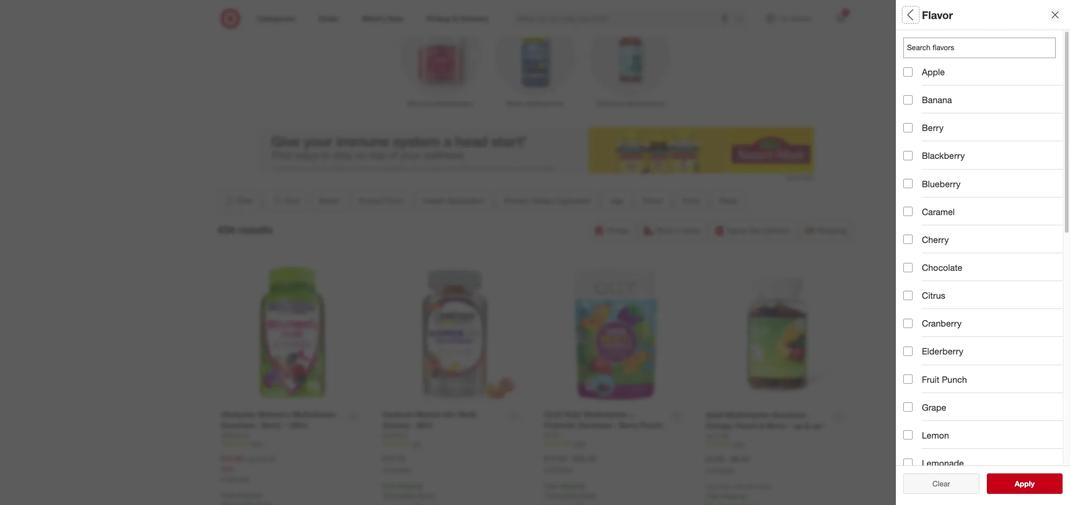 Task type: vqa. For each thing, say whether or not it's contained in the screenshot.
Title:
no



Task type: describe. For each thing, give the bounding box(es) containing it.
+
[[630, 410, 634, 419]]

multivitamin inside adult multivitamin gummies - orange, peach & berry - up & up™
[[727, 410, 770, 420]]

orange,
[[706, 421, 734, 430]]

shipping for probiotic
[[559, 482, 584, 490]]

women's
[[258, 410, 290, 419]]

0 horizontal spatial price button
[[675, 191, 708, 211]]

olly for olly
[[544, 431, 560, 439]]

olly kids' multivitamin + probiotic gummies - berry punch link
[[544, 409, 666, 431]]

Apple checkbox
[[904, 67, 913, 76]]

shipping button
[[800, 220, 853, 241]]

apply
[[1015, 479, 1035, 488]]

health application inside all filters dialog
[[904, 105, 981, 116]]

shop
[[656, 226, 674, 235]]

clear all
[[928, 479, 955, 488]]

$4.69 - $8.29 at glendale
[[706, 454, 749, 474]]

only ships with $35 orders
[[706, 483, 772, 490]]

1 vertical spatial primary dietary ingredient button
[[496, 191, 599, 211]]

primary inside all filters dialog
[[904, 137, 937, 148]]

adult
[[706, 410, 725, 420]]

0 horizontal spatial health application button
[[416, 191, 492, 211]]

0 horizontal spatial primary
[[504, 196, 530, 205]]

see results button
[[987, 473, 1063, 494]]

apply button
[[987, 473, 1063, 494]]

150ct
[[288, 420, 308, 430]]

olly for olly kids' multivitamin + probiotic gummies - berry punch
[[544, 410, 563, 419]]

0 horizontal spatial product form
[[359, 196, 404, 205]]

deals inside all filters dialog
[[904, 267, 927, 278]]

citrus
[[922, 290, 946, 301]]

health inside all filters dialog
[[904, 105, 931, 116]]

shipping
[[818, 226, 847, 235]]

$10.89
[[221, 454, 243, 463]]

search
[[731, 15, 754, 24]]

1 horizontal spatial price button
[[904, 225, 1070, 258]]

$10.89 reg $12.49 sale at glendale
[[221, 454, 276, 483]]

glendale inside $12.79 at glendale
[[389, 466, 411, 473]]

apply. for glendale
[[418, 491, 435, 499]]

fruit punch
[[922, 374, 967, 384]]

punch inside flavor dialog
[[942, 374, 967, 384]]

women's
[[407, 99, 433, 107]]

Citrus checkbox
[[904, 291, 913, 300]]

What can we help you find? suggestions appear below search field
[[512, 8, 738, 29]]

0 horizontal spatial product form button
[[351, 191, 412, 211]]

filter
[[237, 196, 254, 205]]

shop in store
[[656, 226, 701, 235]]

1 horizontal spatial brand button
[[904, 30, 1070, 63]]

chocolate
[[922, 262, 963, 273]]

- inside olly kids' multivitamin + probiotic gummies - berry punch
[[614, 420, 617, 430]]

men's multivitamins
[[507, 99, 564, 107]]

at inside $10.89 reg $12.49 sale at glendale
[[221, 476, 226, 483]]

brand inside all filters dialog
[[904, 40, 929, 50]]

2 horizontal spatial &
[[805, 421, 810, 430]]

0 horizontal spatial deals button
[[711, 191, 746, 211]]

rating
[[931, 300, 958, 311]]

none text field inside flavor dialog
[[904, 38, 1056, 58]]

women
[[416, 410, 442, 419]]

out
[[954, 396, 966, 407]]

all
[[904, 8, 916, 21]]

primary dietary ingredient inside all filters dialog
[[904, 137, 1015, 148]]

glendale inside $4.69 - $8.29 at glendale
[[712, 467, 735, 474]]

pickup
[[607, 226, 629, 235]]

1 horizontal spatial primary dietary ingredient button
[[904, 128, 1070, 160]]

1 horizontal spatial free shipping *
[[706, 492, 748, 500]]

age inside all filters dialog
[[904, 170, 920, 181]]

0 horizontal spatial free shipping *
[[221, 491, 263, 499]]

0 horizontal spatial brand button
[[311, 191, 347, 211]]

1 vertical spatial form
[[387, 196, 404, 205]]

include out of stock
[[922, 396, 1000, 407]]

ships
[[719, 483, 732, 490]]

stock
[[979, 396, 1000, 407]]

at inside $4.69 - $8.29 at glendale
[[706, 467, 711, 474]]

Berry checkbox
[[904, 123, 913, 132]]

- inside $13.59 - $23.49 at glendale
[[569, 454, 572, 463]]

Fruit Punch checkbox
[[904, 375, 913, 384]]

all
[[948, 479, 955, 488]]

women's multivitamins link
[[393, 13, 488, 108]]

434 results
[[217, 223, 273, 236]]

gummies inside adult multivitamin gummies - orange, peach & berry - up & up™
[[772, 410, 806, 420]]

898
[[735, 441, 744, 448]]

lemon
[[922, 430, 949, 440]]

0 horizontal spatial &
[[715, 432, 719, 439]]

vitafusion women's multivitamin gummies - berry - 150ct link
[[221, 409, 342, 431]]

grape
[[922, 402, 947, 412]]

clear all button
[[904, 473, 980, 494]]

probiotic
[[544, 420, 576, 430]]

sold
[[904, 332, 922, 343]]

0 horizontal spatial product
[[359, 196, 385, 205]]

flavor up shop
[[643, 196, 663, 205]]

delivery
[[764, 226, 791, 235]]

shipping for gummy
[[397, 482, 422, 490]]

with
[[734, 483, 744, 490]]

flavor dialog
[[896, 0, 1070, 505]]

fpo/apo button
[[904, 355, 1070, 388]]

ingredient inside all filters dialog
[[972, 137, 1015, 148]]

$12.79 at glendale
[[383, 454, 411, 473]]

vitafusion women's multivitamin gummies - berry - 150ct
[[221, 410, 336, 430]]

of
[[969, 396, 976, 407]]

men's
[[507, 99, 524, 107]]

multivitamin for 150ct
[[293, 410, 336, 419]]

up™
[[812, 421, 825, 430]]

children's multivitamins
[[596, 99, 664, 107]]

1606 link
[[544, 440, 687, 448]]

1 vertical spatial application
[[447, 196, 484, 205]]

multivitamin for berry
[[585, 410, 628, 419]]

128 link
[[383, 440, 526, 448]]

vitafusion for vitafusion
[[221, 431, 249, 439]]

store
[[684, 226, 701, 235]]

Blackberry checkbox
[[904, 151, 913, 160]]

- inside $4.69 - $8.29 at glendale
[[726, 454, 729, 464]]

gummy
[[383, 420, 410, 430]]

0 horizontal spatial deals
[[719, 196, 738, 205]]

128
[[411, 440, 421, 447]]

sort
[[285, 196, 300, 205]]

in
[[676, 226, 682, 235]]

sold by
[[904, 332, 935, 343]]

adult multivitamin gummies - orange, peach & berry - up & up™
[[706, 410, 825, 430]]

lemonade
[[922, 458, 964, 468]]

glendale inside $13.59 - $23.49 at glendale
[[551, 466, 573, 473]]

women's multivitamins
[[407, 99, 473, 107]]

day
[[749, 226, 762, 235]]

same
[[728, 226, 747, 235]]

$13.59 - $23.49 at glendale
[[544, 454, 596, 473]]

olly kids' multivitamin + probiotic gummies - berry punch
[[544, 410, 663, 430]]

vitafusion for vitafusion women's multivitamin gummies - berry - 150ct
[[221, 410, 256, 419]]

1 vertical spatial health
[[424, 196, 445, 205]]

free for centrum women 50+ multi gummy - 80ct
[[383, 482, 395, 490]]

multivitamins for men's multivitamins
[[525, 99, 564, 107]]

caramel
[[922, 206, 955, 217]]

adult multivitamin gummies - orange, peach & berry - up & up™ link
[[706, 410, 828, 431]]

filters
[[919, 8, 948, 21]]

all filters
[[904, 8, 948, 21]]

all filters dialog
[[896, 0, 1070, 505]]

product form inside all filters dialog
[[904, 72, 961, 83]]

peach
[[736, 421, 758, 430]]

berry inside flavor dialog
[[922, 122, 944, 133]]

application inside all filters dialog
[[933, 105, 981, 116]]

guest rating button
[[904, 290, 1070, 323]]

free for olly kids' multivitamin + probiotic gummies - berry punch
[[544, 482, 557, 490]]

filter button
[[217, 191, 261, 211]]

1 link
[[831, 8, 851, 29]]

sale
[[221, 464, 234, 472]]

$12.79
[[383, 454, 405, 463]]

children's
[[596, 99, 624, 107]]



Task type: locate. For each thing, give the bounding box(es) containing it.
glendale down $13.59
[[551, 466, 573, 473]]

1 horizontal spatial exclusions
[[547, 491, 578, 499]]

exclusions apply. link
[[385, 491, 435, 499], [547, 491, 597, 499]]

gummies inside olly kids' multivitamin + probiotic gummies - berry punch
[[578, 420, 612, 430]]

free down only
[[706, 492, 719, 500]]

1 vertical spatial brand
[[319, 196, 339, 205]]

search button
[[731, 8, 754, 31]]

-
[[808, 410, 811, 420], [257, 420, 260, 430], [283, 420, 286, 430], [412, 420, 415, 430], [614, 420, 617, 430], [789, 421, 792, 430], [569, 454, 572, 463], [726, 454, 729, 464]]

0 horizontal spatial ingredient
[[557, 196, 591, 205]]

multivitamins
[[435, 99, 473, 107], [525, 99, 564, 107], [626, 99, 664, 107]]

gummies
[[772, 410, 806, 420], [221, 420, 255, 430], [578, 420, 612, 430]]

0 vertical spatial health application
[[904, 105, 981, 116]]

1 horizontal spatial results
[[1021, 479, 1045, 488]]

0 horizontal spatial multivitamin
[[293, 410, 336, 419]]

at down the $4.69
[[706, 467, 711, 474]]

&
[[760, 421, 765, 430], [805, 421, 810, 430], [715, 432, 719, 439]]

0 horizontal spatial primary dietary ingredient button
[[496, 191, 599, 211]]

glendale down the $4.69
[[712, 467, 735, 474]]

vitafusion up the vitafusion link
[[221, 410, 256, 419]]

1 horizontal spatial health
[[904, 105, 931, 116]]

1 horizontal spatial price
[[904, 235, 925, 246]]

vitafusion link
[[221, 431, 249, 440]]

Chocolate checkbox
[[904, 263, 913, 272]]

0 horizontal spatial dietary
[[532, 196, 555, 205]]

& right 'peach'
[[760, 421, 765, 430]]

- inside centrum women 50+ multi gummy - 80ct
[[412, 420, 415, 430]]

1 clear from the left
[[928, 479, 946, 488]]

clear for clear all
[[928, 479, 946, 488]]

0 horizontal spatial brand
[[319, 196, 339, 205]]

exclusions for -
[[547, 491, 578, 499]]

glendale
[[389, 466, 411, 473], [551, 466, 573, 473], [712, 467, 735, 474], [227, 476, 249, 483]]

vitafusion
[[221, 410, 256, 419], [221, 431, 249, 439]]

free shipping * down ships
[[706, 492, 748, 500]]

1 multivitamins from the left
[[435, 99, 473, 107]]

reg
[[245, 455, 254, 463]]

1 vertical spatial age
[[611, 196, 624, 205]]

clear down lemonade
[[933, 479, 950, 488]]

0 horizontal spatial multivitamins
[[435, 99, 473, 107]]

brand up apple checkbox
[[904, 40, 929, 50]]

1 horizontal spatial product
[[904, 72, 937, 83]]

1 vertical spatial dietary
[[532, 196, 555, 205]]

product form
[[904, 72, 961, 83], [359, 196, 404, 205]]

2 olly from the top
[[544, 431, 560, 439]]

olly link
[[544, 431, 560, 440]]

0 vertical spatial price
[[683, 196, 700, 205]]

multivitamins for women's multivitamins
[[435, 99, 473, 107]]

0 vertical spatial age
[[904, 170, 920, 181]]

at down $13.59
[[544, 466, 549, 473]]

fpo/apo
[[904, 365, 944, 376]]

price up chocolate "option" at the bottom right of the page
[[904, 235, 925, 246]]

2 exclusions from the left
[[547, 491, 578, 499]]

1 vertical spatial centrum
[[383, 431, 408, 439]]

up & up
[[706, 432, 729, 439]]

health
[[904, 105, 931, 116], [424, 196, 445, 205]]

0 horizontal spatial primary dietary ingredient
[[504, 196, 591, 205]]

1 vertical spatial primary
[[504, 196, 530, 205]]

apple
[[922, 66, 945, 77]]

pickup button
[[590, 220, 635, 241]]

1 vertical spatial brand button
[[311, 191, 347, 211]]

$13.59
[[544, 454, 567, 463]]

1 olly from the top
[[544, 410, 563, 419]]

1 vertical spatial results
[[1021, 479, 1045, 488]]

$8.29
[[731, 454, 749, 464]]

2 horizontal spatial up
[[794, 421, 803, 430]]

centrum women 50+ multi gummy - 80ct image
[[383, 261, 526, 404], [383, 261, 526, 404]]

2 exclusions apply. link from the left
[[547, 491, 597, 499]]

kids'
[[565, 410, 582, 419]]

age button inside all filters dialog
[[904, 160, 1070, 193]]

at down $12.79
[[383, 466, 387, 473]]

product
[[904, 72, 937, 83], [359, 196, 385, 205]]

Cranberry checkbox
[[904, 319, 913, 328]]

multi
[[459, 410, 476, 419]]

product inside all filters dialog
[[904, 72, 937, 83]]

form
[[940, 72, 961, 83], [387, 196, 404, 205]]

centrum women 50+ multi gummy - 80ct link
[[383, 409, 504, 431]]

centrum for centrum
[[383, 431, 408, 439]]

0 vertical spatial product form
[[904, 72, 961, 83]]

vitafusion women's multivitamin gummies - berry - 150ct image
[[221, 261, 364, 404], [221, 261, 364, 404]]

berry right berry checkbox
[[922, 122, 944, 133]]

guest rating
[[904, 300, 958, 311]]

0 horizontal spatial health
[[424, 196, 445, 205]]

1 horizontal spatial product form
[[904, 72, 961, 83]]

1848 link
[[221, 440, 364, 448]]

0 vertical spatial primary
[[904, 137, 937, 148]]

0 horizontal spatial form
[[387, 196, 404, 205]]

multivitamin left +
[[585, 410, 628, 419]]

0 vertical spatial punch
[[942, 374, 967, 384]]

2 horizontal spatial multivitamins
[[626, 99, 664, 107]]

2 multivitamins from the left
[[525, 99, 564, 107]]

gummies inside the vitafusion women's multivitamin gummies - berry - 150ct
[[221, 420, 255, 430]]

1 horizontal spatial health application button
[[904, 95, 1070, 128]]

Include out of stock checkbox
[[904, 397, 913, 406]]

vitafusion inside the vitafusion women's multivitamin gummies - berry - 150ct
[[221, 410, 256, 419]]

1848
[[250, 440, 262, 447]]

free down sale
[[221, 491, 234, 499]]

1 vertical spatial price
[[904, 235, 925, 246]]

898 link
[[706, 440, 850, 449]]

0 horizontal spatial results
[[238, 223, 273, 236]]

form inside all filters dialog
[[940, 72, 961, 83]]

1 exclusions from the left
[[385, 491, 416, 499]]

1 vertical spatial deals
[[904, 267, 927, 278]]

1 free shipping * * exclusions apply. from the left
[[383, 482, 435, 499]]

glendale down sale
[[227, 476, 249, 483]]

2 apply. from the left
[[579, 491, 597, 499]]

Grape checkbox
[[904, 402, 913, 412]]

1 vertical spatial primary dietary ingredient
[[504, 196, 591, 205]]

apply.
[[418, 491, 435, 499], [579, 491, 597, 499]]

shipping
[[397, 482, 422, 490], [559, 482, 584, 490], [236, 491, 260, 499], [721, 492, 746, 500]]

children's multivitamins link
[[583, 13, 678, 108]]

see
[[1005, 479, 1019, 488]]

brand button
[[904, 30, 1070, 63], [311, 191, 347, 211]]

0 vertical spatial olly
[[544, 410, 563, 419]]

Caramel checkbox
[[904, 207, 913, 216]]

free shipping * * exclusions apply. down $12.79 at glendale
[[383, 482, 435, 499]]

0 vertical spatial dietary
[[939, 137, 970, 148]]

fruit
[[922, 374, 940, 384]]

1 horizontal spatial primary
[[904, 137, 937, 148]]

multivitamin up 150ct on the bottom
[[293, 410, 336, 419]]

3 multivitamins from the left
[[626, 99, 664, 107]]

None text field
[[904, 38, 1056, 58]]

1 vertical spatial punch
[[641, 420, 663, 430]]

results right see
[[1021, 479, 1045, 488]]

product form button
[[904, 63, 1070, 95], [351, 191, 412, 211]]

shipping down $10.89 reg $12.49 sale at glendale
[[236, 491, 260, 499]]

2 horizontal spatial gummies
[[772, 410, 806, 420]]

exclusions down $13.59 - $23.49 at glendale
[[547, 491, 578, 499]]

0 vertical spatial deals
[[719, 196, 738, 205]]

0 vertical spatial product form button
[[904, 63, 1070, 95]]

centrum for centrum women 50+ multi gummy - 80ct
[[383, 410, 413, 419]]

deals up citrus "option" in the bottom right of the page
[[904, 267, 927, 278]]

exclusions apply. link for glendale
[[385, 491, 435, 499]]

1 horizontal spatial punch
[[942, 374, 967, 384]]

& down orange,
[[715, 432, 719, 439]]

health application button inside all filters dialog
[[904, 95, 1070, 128]]

1 centrum from the top
[[383, 410, 413, 419]]

2 vitafusion from the top
[[221, 431, 249, 439]]

1 vertical spatial product form
[[359, 196, 404, 205]]

1 horizontal spatial primary dietary ingredient
[[904, 137, 1015, 148]]

gummies down kids'
[[578, 420, 612, 430]]

exclusions apply. link down $12.79 at glendale
[[385, 491, 435, 499]]

clear inside flavor dialog
[[933, 479, 950, 488]]

clear left "all"
[[928, 479, 946, 488]]

1 horizontal spatial age button
[[904, 160, 1070, 193]]

$35
[[746, 483, 754, 490]]

free
[[383, 482, 395, 490], [544, 482, 557, 490], [221, 491, 234, 499], [706, 492, 719, 500]]

advertisement region
[[256, 127, 814, 173]]

0 horizontal spatial application
[[447, 196, 484, 205]]

at inside $12.79 at glendale
[[383, 466, 387, 473]]

centrum link
[[383, 431, 408, 440]]

olly down probiotic
[[544, 431, 560, 439]]

multivitamin inside the vitafusion women's multivitamin gummies - berry - 150ct
[[293, 410, 336, 419]]

adult multivitamin gummies - orange, peach & berry - up & up™ image
[[706, 261, 850, 404], [706, 261, 850, 404]]

results for see results
[[1021, 479, 1045, 488]]

0 horizontal spatial health application
[[424, 196, 484, 205]]

olly up probiotic
[[544, 410, 563, 419]]

0 horizontal spatial age button
[[603, 191, 632, 211]]

up inside adult multivitamin gummies - orange, peach & berry - up & up™
[[794, 421, 803, 430]]

sponsored
[[786, 174, 814, 181]]

1 vertical spatial health application button
[[416, 191, 492, 211]]

0 horizontal spatial free shipping * * exclusions apply.
[[383, 482, 435, 499]]

0 vertical spatial primary dietary ingredient button
[[904, 128, 1070, 160]]

2 clear from the left
[[933, 479, 950, 488]]

Blueberry checkbox
[[904, 179, 913, 188]]

1 horizontal spatial dietary
[[939, 137, 970, 148]]

free shipping * * exclusions apply. for glendale
[[383, 482, 435, 499]]

free down $12.79 at glendale
[[383, 482, 395, 490]]

glendale inside $10.89 reg $12.49 sale at glendale
[[227, 476, 249, 483]]

primary dietary ingredient
[[904, 137, 1015, 148], [504, 196, 591, 205]]

orders
[[756, 483, 772, 490]]

berry inside the vitafusion women's multivitamin gummies - berry - 150ct
[[262, 420, 281, 430]]

exclusions apply. link down $13.59 - $23.49 at glendale
[[547, 491, 597, 499]]

Cherry checkbox
[[904, 235, 913, 244]]

at inside $13.59 - $23.49 at glendale
[[544, 466, 549, 473]]

centrum down gummy
[[383, 431, 408, 439]]

Elderberry checkbox
[[904, 347, 913, 356]]

olly inside olly kids' multivitamin + probiotic gummies - berry punch
[[544, 410, 563, 419]]

blueberry
[[922, 178, 961, 189]]

see results
[[1005, 479, 1045, 488]]

berry inside olly kids' multivitamin + probiotic gummies - berry punch
[[619, 420, 639, 430]]

dietary
[[939, 137, 970, 148], [532, 196, 555, 205]]

deals up the 'same'
[[719, 196, 738, 205]]

exclusions down $12.79 at glendale
[[385, 491, 416, 499]]

olly
[[544, 410, 563, 419], [544, 431, 560, 439]]

& left up™
[[805, 421, 810, 430]]

apply. for $23.49
[[579, 491, 597, 499]]

1 horizontal spatial multivitamins
[[525, 99, 564, 107]]

sort button
[[264, 191, 307, 211]]

multivitamin up 'peach'
[[727, 410, 770, 420]]

primary
[[904, 137, 937, 148], [504, 196, 530, 205]]

multivitamins for children's multivitamins
[[626, 99, 664, 107]]

1 horizontal spatial &
[[760, 421, 765, 430]]

primary dietary ingredient button
[[904, 128, 1070, 160], [496, 191, 599, 211]]

glendale down $12.79
[[389, 466, 411, 473]]

0 vertical spatial product
[[904, 72, 937, 83]]

berry up 898 link
[[767, 421, 787, 430]]

exclusions apply. link for $23.49
[[547, 491, 597, 499]]

ingredient
[[972, 137, 1015, 148], [557, 196, 591, 205]]

same day delivery button
[[710, 220, 797, 241]]

multivitamin inside olly kids' multivitamin + probiotic gummies - berry punch
[[585, 410, 628, 419]]

Lemon checkbox
[[904, 430, 913, 440]]

0 horizontal spatial up
[[706, 432, 713, 439]]

by
[[925, 332, 935, 343]]

0 horizontal spatial gummies
[[221, 420, 255, 430]]

shipping down with
[[721, 492, 746, 500]]

gummies up 898 link
[[772, 410, 806, 420]]

$23.49
[[574, 454, 596, 463]]

0 vertical spatial results
[[238, 223, 273, 236]]

flavor down blueberry option at the right top of the page
[[904, 202, 929, 213]]

1
[[845, 10, 847, 15]]

shipping for -
[[236, 491, 260, 499]]

berry down women's
[[262, 420, 281, 430]]

0 vertical spatial vitafusion
[[221, 410, 256, 419]]

multivitamins right the men's
[[525, 99, 564, 107]]

1 horizontal spatial form
[[940, 72, 961, 83]]

centrum inside centrum women 50+ multi gummy - 80ct
[[383, 410, 413, 419]]

1 horizontal spatial brand
[[904, 40, 929, 50]]

free for vitafusion women's multivitamin gummies - berry - 150ct
[[221, 491, 234, 499]]

free shipping * * exclusions apply.
[[383, 482, 435, 499], [544, 482, 597, 499]]

0 horizontal spatial exclusions
[[385, 491, 416, 499]]

1 vertical spatial olly
[[544, 431, 560, 439]]

1 vitafusion from the top
[[221, 410, 256, 419]]

1 apply. from the left
[[418, 491, 435, 499]]

0 vertical spatial primary dietary ingredient
[[904, 137, 1015, 148]]

$4.69
[[706, 454, 724, 464]]

1 horizontal spatial exclusions apply. link
[[547, 491, 597, 499]]

multivitamins right women's
[[435, 99, 473, 107]]

1 horizontal spatial free shipping * * exclusions apply.
[[544, 482, 597, 499]]

centrum up gummy
[[383, 410, 413, 419]]

0 vertical spatial form
[[940, 72, 961, 83]]

price up store
[[683, 196, 700, 205]]

1 vertical spatial price button
[[904, 225, 1070, 258]]

punch up "1606" link
[[641, 420, 663, 430]]

1 horizontal spatial up
[[721, 432, 729, 439]]

punch up out
[[942, 374, 967, 384]]

0 vertical spatial price button
[[675, 191, 708, 211]]

olly kids' multivitamin + probiotic gummies - berry punch image
[[544, 261, 687, 404], [544, 261, 687, 404]]

flavor button
[[635, 191, 671, 211], [904, 193, 1070, 225]]

price button
[[675, 191, 708, 211], [904, 225, 1070, 258]]

shipping down $12.79 at glendale
[[397, 482, 422, 490]]

centrum
[[383, 410, 413, 419], [383, 431, 408, 439]]

deals button inside all filters dialog
[[904, 258, 1070, 290]]

multivitamins right children's
[[626, 99, 664, 107]]

exclusions for at
[[385, 491, 416, 499]]

1 vertical spatial ingredient
[[557, 196, 591, 205]]

0 vertical spatial brand button
[[904, 30, 1070, 63]]

0 vertical spatial ingredient
[[972, 137, 1015, 148]]

berry down +
[[619, 420, 639, 430]]

0 vertical spatial health
[[904, 105, 931, 116]]

0 vertical spatial health application button
[[904, 95, 1070, 128]]

1 horizontal spatial application
[[933, 105, 981, 116]]

centrum women 50+ multi gummy - 80ct
[[383, 410, 476, 430]]

price inside all filters dialog
[[904, 235, 925, 246]]

flavor inside flavor dialog
[[922, 8, 953, 21]]

clear inside all filters dialog
[[928, 479, 946, 488]]

results for 434 results
[[238, 223, 273, 236]]

at
[[383, 466, 387, 473], [544, 466, 549, 473], [706, 467, 711, 474], [221, 476, 226, 483]]

free down $13.59
[[544, 482, 557, 490]]

free shipping * * exclusions apply. for $23.49
[[544, 482, 597, 499]]

berry inside adult multivitamin gummies - orange, peach & berry - up & up™
[[767, 421, 787, 430]]

2 centrum from the top
[[383, 431, 408, 439]]

Lemonade checkbox
[[904, 458, 913, 468]]

results inside button
[[1021, 479, 1045, 488]]

*
[[422, 482, 424, 490], [584, 482, 586, 490], [260, 491, 263, 499], [383, 491, 385, 499], [544, 491, 547, 499], [746, 492, 748, 500]]

0 horizontal spatial flavor button
[[635, 191, 671, 211]]

age down 'blackberry' option
[[904, 170, 920, 181]]

0 horizontal spatial punch
[[641, 420, 663, 430]]

1 horizontal spatial ingredient
[[972, 137, 1015, 148]]

free shipping * down $10.89 reg $12.49 sale at glendale
[[221, 491, 263, 499]]

application
[[933, 105, 981, 116], [447, 196, 484, 205]]

1 vertical spatial vitafusion
[[221, 431, 249, 439]]

1 horizontal spatial multivitamin
[[585, 410, 628, 419]]

brand right sort
[[319, 196, 339, 205]]

free shipping * * exclusions apply. down $13.59 - $23.49 at glendale
[[544, 482, 597, 499]]

0 horizontal spatial exclusions apply. link
[[385, 491, 435, 499]]

Banana checkbox
[[904, 95, 913, 104]]

80ct
[[417, 420, 432, 430]]

flavor right the all
[[922, 8, 953, 21]]

0 vertical spatial deals button
[[711, 191, 746, 211]]

0 vertical spatial brand
[[904, 40, 929, 50]]

flavor inside all filters dialog
[[904, 202, 929, 213]]

dietary inside all filters dialog
[[939, 137, 970, 148]]

deals
[[719, 196, 738, 205], [904, 267, 927, 278]]

blackberry
[[922, 150, 965, 161]]

1 horizontal spatial product form button
[[904, 63, 1070, 95]]

men's multivitamins link
[[488, 13, 583, 108]]

1606
[[573, 440, 586, 447]]

punch inside olly kids' multivitamin + probiotic gummies - berry punch
[[641, 420, 663, 430]]

1 exclusions apply. link from the left
[[385, 491, 435, 499]]

results right 434
[[238, 223, 273, 236]]

1 horizontal spatial flavor button
[[904, 193, 1070, 225]]

1 horizontal spatial apply.
[[579, 491, 597, 499]]

vitafusion up $10.89 in the left of the page
[[221, 431, 249, 439]]

elderberry
[[922, 346, 964, 357]]

1 horizontal spatial deals
[[904, 267, 927, 278]]

50+
[[444, 410, 457, 419]]

1 vertical spatial product
[[359, 196, 385, 205]]

at down sale
[[221, 476, 226, 483]]

gummies up the vitafusion link
[[221, 420, 255, 430]]

clear for clear
[[933, 479, 950, 488]]

2 free shipping * * exclusions apply. from the left
[[544, 482, 597, 499]]

shop in store button
[[639, 220, 707, 241]]

up & up link
[[706, 431, 729, 440]]

clear button
[[904, 473, 980, 494]]

age up "pickup"
[[611, 196, 624, 205]]

shipping down $13.59 - $23.49 at glendale
[[559, 482, 584, 490]]

1 horizontal spatial health application
[[904, 105, 981, 116]]



